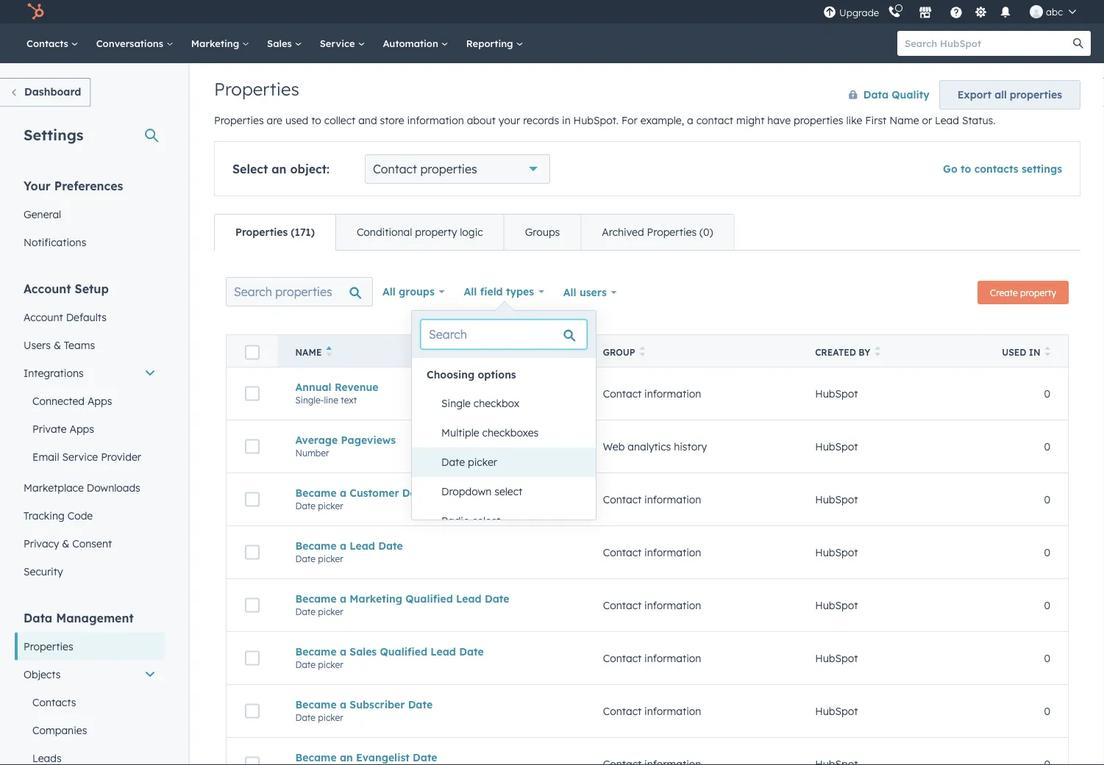 Task type: vqa. For each thing, say whether or not it's contained in the screenshot.


Task type: locate. For each thing, give the bounding box(es) containing it.
all field types button
[[454, 277, 554, 307]]

a for became a customer date
[[340, 487, 346, 500]]

management
[[56, 611, 134, 626]]

0 for became a sales qualified lead date
[[1044, 652, 1050, 665]]

2 horizontal spatial all
[[563, 286, 576, 299]]

0 for became a subscriber date
[[1044, 705, 1050, 718]]

7 0 from the top
[[1044, 705, 1050, 718]]

security link
[[15, 558, 165, 586]]

apps for connected apps
[[87, 395, 112, 408]]

1 press to sort. element from the left
[[640, 346, 645, 359]]

hubspot link
[[18, 3, 55, 21]]

1 vertical spatial data
[[24, 611, 52, 626]]

created
[[815, 347, 856, 358]]

0 horizontal spatial press to sort. element
[[640, 346, 645, 359]]

annual
[[295, 381, 331, 394]]

account defaults link
[[15, 303, 165, 331]]

0 horizontal spatial sales
[[267, 37, 295, 49]]

about
[[467, 114, 496, 127]]

average
[[295, 434, 338, 447]]

3 press to sort. element from the left
[[1045, 346, 1050, 359]]

all for all groups
[[383, 285, 396, 298]]

apps up the email service provider
[[69, 423, 94, 435]]

1 vertical spatial sales
[[350, 646, 377, 659]]

1 vertical spatial apps
[[69, 423, 94, 435]]

lead down became a customer date date picker
[[350, 540, 375, 553]]

a inside became a marketing qualified lead date date picker
[[340, 593, 346, 606]]

all inside dropdown button
[[464, 285, 477, 298]]

a inside 'became a sales qualified lead date date picker'
[[340, 646, 346, 659]]

became inside the became a subscriber date date picker
[[295, 699, 337, 712]]

1 vertical spatial property
[[1020, 287, 1056, 298]]

0 horizontal spatial name
[[295, 347, 322, 358]]

marketing left sales link
[[191, 37, 242, 49]]

property inside button
[[1020, 287, 1056, 298]]

6 0 from the top
[[1044, 652, 1050, 665]]

tab panel
[[214, 250, 1081, 766]]

& right the users
[[54, 339, 61, 352]]

created by
[[815, 347, 871, 358]]

became a marketing qualified lead date date picker
[[295, 593, 509, 618]]

contacts down hubspot link
[[26, 37, 71, 49]]

used
[[1002, 347, 1026, 358]]

0 horizontal spatial all
[[383, 285, 396, 298]]

2 hubspot from the top
[[815, 440, 858, 453]]

press to sort. image
[[640, 346, 645, 357], [875, 346, 880, 357]]

a for became a subscriber date
[[340, 699, 346, 712]]

name left ascending sort. press to sort descending. element
[[295, 347, 322, 358]]

7 hubspot from the top
[[815, 705, 858, 718]]

5 contact information from the top
[[603, 652, 701, 665]]

search image
[[1073, 38, 1084, 49]]

ascending sort. press to sort descending. image
[[326, 346, 332, 357]]

press to sort. image right by
[[875, 346, 880, 357]]

account for account setup
[[24, 281, 71, 296]]

companies
[[32, 724, 87, 737]]

contacts link up 'companies'
[[15, 689, 165, 717]]

2 horizontal spatial press to sort. element
[[1045, 346, 1050, 359]]

data down security
[[24, 611, 52, 626]]

4 hubspot from the top
[[815, 546, 858, 559]]

upgrade
[[839, 7, 879, 19]]

created by button
[[798, 335, 980, 367]]

1 horizontal spatial properties
[[794, 114, 843, 127]]

1 horizontal spatial property
[[1020, 287, 1056, 298]]

group
[[603, 347, 635, 358]]

all left users
[[563, 286, 576, 299]]

conditional property logic
[[357, 226, 483, 239]]

all left 'field'
[[464, 285, 477, 298]]

4 became from the top
[[295, 646, 337, 659]]

date inside button
[[441, 456, 465, 469]]

marketing
[[191, 37, 242, 49], [350, 593, 402, 606]]

press to sort. element inside used in button
[[1045, 346, 1050, 359]]

3 became from the top
[[295, 593, 337, 606]]

a left customer
[[340, 487, 346, 500]]

0 for became a lead date
[[1044, 546, 1050, 559]]

contact properties
[[373, 162, 477, 177]]

menu
[[822, 0, 1087, 24]]

Search search field
[[226, 277, 373, 307]]

tracking code
[[24, 509, 93, 522]]

1 vertical spatial &
[[62, 537, 69, 550]]

2 vertical spatial properties
[[420, 162, 477, 177]]

contact information for became a marketing qualified lead date
[[603, 599, 701, 612]]

go to contacts settings
[[943, 163, 1062, 175]]

0 vertical spatial &
[[54, 339, 61, 352]]

used in button
[[980, 335, 1069, 367]]

1 press to sort. image from the left
[[640, 346, 645, 357]]

picker up dropdown select
[[468, 456, 497, 469]]

0 vertical spatial sales
[[267, 37, 295, 49]]

abc
[[1046, 6, 1063, 18]]

0 vertical spatial name
[[890, 114, 919, 127]]

3 hubspot from the top
[[815, 493, 858, 506]]

1 horizontal spatial press to sort. element
[[875, 346, 880, 359]]

contact information for became a subscriber date
[[603, 705, 701, 718]]

to right go in the top right of the page
[[961, 163, 971, 175]]

date picker
[[441, 456, 497, 469]]

an left evangelist
[[340, 752, 353, 765]]

5 hubspot from the top
[[815, 599, 858, 612]]

lead up became a sales qualified lead date button
[[456, 593, 482, 606]]

checkboxes
[[482, 427, 539, 440]]

select for radio select
[[473, 515, 501, 528]]

1 vertical spatial select
[[473, 515, 501, 528]]

contacts inside the data management element
[[32, 696, 76, 709]]

an for select
[[272, 162, 287, 177]]

lead up became a subscriber date button
[[431, 646, 456, 659]]

qualified for sales
[[380, 646, 427, 659]]

users & teams
[[24, 339, 95, 352]]

information for became a sales qualified lead date
[[645, 652, 701, 665]]

1 vertical spatial account
[[24, 311, 63, 324]]

0 horizontal spatial properties
[[420, 162, 477, 177]]

1 vertical spatial qualified
[[380, 646, 427, 659]]

property right create
[[1020, 287, 1056, 298]]

hubspot for became a lead date
[[815, 546, 858, 559]]

evangelist
[[356, 752, 410, 765]]

single-
[[295, 395, 324, 406]]

press to sort. image for group
[[640, 346, 645, 357]]

picker down became a lead date date picker
[[318, 607, 343, 618]]

a down became a customer date date picker
[[340, 540, 346, 553]]

account up account defaults
[[24, 281, 71, 296]]

became inside became a marketing qualified lead date date picker
[[295, 593, 337, 606]]

reporting link
[[457, 24, 532, 63]]

became inside became a lead date date picker
[[295, 540, 337, 553]]

contacts link for companies link
[[15, 689, 165, 717]]

became inside 'became a sales qualified lead date date picker'
[[295, 646, 337, 659]]

1 horizontal spatial name
[[890, 114, 919, 127]]

2 became from the top
[[295, 540, 337, 553]]

revenue
[[335, 381, 379, 394]]

qualified up became a sales qualified lead date button
[[406, 593, 453, 606]]

name inside button
[[295, 347, 322, 358]]

choosing
[[427, 369, 475, 381]]

list box
[[412, 242, 596, 536]]

email service provider link
[[15, 443, 165, 471]]

0 vertical spatial service
[[320, 37, 358, 49]]

picker inside became a lead date date picker
[[318, 554, 343, 565]]

users
[[580, 286, 607, 299]]

information
[[407, 114, 464, 127], [645, 387, 701, 400], [645, 493, 701, 506], [645, 546, 701, 559], [645, 599, 701, 612], [645, 652, 701, 665], [645, 705, 701, 718]]

5 became from the top
[[295, 699, 337, 712]]

0 vertical spatial account
[[24, 281, 71, 296]]

sales link
[[258, 24, 311, 63]]

like
[[846, 114, 862, 127]]

choosing options button
[[412, 363, 596, 387]]

qualified inside became a marketing qualified lead date date picker
[[406, 593, 453, 606]]

menu containing abc
[[822, 0, 1087, 24]]

became for became a marketing qualified lead date
[[295, 593, 337, 606]]

1 horizontal spatial service
[[320, 37, 358, 49]]

tab panel containing all groups
[[214, 250, 1081, 766]]

checkbox
[[474, 397, 520, 410]]

0 vertical spatial property
[[415, 226, 457, 239]]

0 for average pageviews
[[1044, 440, 1050, 453]]

multiple
[[441, 427, 479, 440]]

web analytics history
[[603, 440, 707, 453]]

tab list
[[214, 214, 735, 251]]

select an object:
[[232, 162, 330, 177]]

information for became a marketing qualified lead date
[[645, 599, 701, 612]]

an inside tab panel
[[340, 752, 353, 765]]

sales up subscriber in the bottom left of the page
[[350, 646, 377, 659]]

contact information for became a customer date
[[603, 493, 701, 506]]

properties left like
[[794, 114, 843, 127]]

1 vertical spatial properties
[[794, 114, 843, 127]]

integrations
[[24, 367, 84, 380]]

2 press to sort. element from the left
[[875, 346, 880, 359]]

press to sort. element right group
[[640, 346, 645, 359]]

1 vertical spatial contacts link
[[15, 689, 165, 717]]

qualified for marketing
[[406, 593, 453, 606]]

& for privacy
[[62, 537, 69, 550]]

data up first
[[863, 88, 889, 101]]

service right sales link
[[320, 37, 358, 49]]

3 0 from the top
[[1044, 493, 1050, 506]]

1 horizontal spatial marketing
[[350, 593, 402, 606]]

example,
[[641, 114, 684, 127]]

account up the users
[[24, 311, 63, 324]]

an right select
[[272, 162, 287, 177]]

all for all users
[[563, 286, 576, 299]]

apps down integrations button
[[87, 395, 112, 408]]

hubspot for became a subscriber date
[[815, 705, 858, 718]]

users & teams link
[[15, 331, 165, 359]]

lead right or on the right top of the page
[[935, 114, 959, 127]]

properties up are
[[214, 78, 299, 100]]

hubspot for annual revenue
[[815, 387, 858, 400]]

2 0 from the top
[[1044, 440, 1050, 453]]

a left subscriber in the bottom left of the page
[[340, 699, 346, 712]]

in
[[562, 114, 571, 127]]

0 vertical spatial qualified
[[406, 593, 453, 606]]

press to sort. element right by
[[875, 346, 880, 359]]

single
[[441, 397, 471, 410]]

properties right all
[[1010, 88, 1062, 101]]

service inside account setup element
[[62, 451, 98, 463]]

create
[[990, 287, 1018, 298]]

(0)
[[700, 226, 713, 239]]

groups
[[399, 285, 435, 298]]

press to sort. image inside created by button
[[875, 346, 880, 357]]

6 contact information from the top
[[603, 705, 701, 718]]

1 vertical spatial name
[[295, 347, 322, 358]]

sales right marketing link
[[267, 37, 295, 49]]

became a lead date date picker
[[295, 540, 403, 565]]

press to sort. image right group
[[640, 346, 645, 357]]

objects button
[[15, 661, 165, 689]]

Search search field
[[421, 320, 587, 349]]

contact information for annual revenue
[[603, 387, 701, 400]]

select down date picker button
[[495, 486, 522, 498]]

a inside became a customer date date picker
[[340, 487, 346, 500]]

apps inside 'link'
[[69, 423, 94, 435]]

properties left (171)
[[235, 226, 288, 239]]

qualified down became a marketing qualified lead date date picker
[[380, 646, 427, 659]]

property left logic
[[415, 226, 457, 239]]

2 press to sort. image from the left
[[875, 346, 880, 357]]

data inside button
[[863, 88, 889, 101]]

go to contacts settings button
[[943, 163, 1062, 175]]

might
[[736, 114, 765, 127]]

contacts up 'companies'
[[32, 696, 76, 709]]

hubspot for became a marketing qualified lead date
[[815, 599, 858, 612]]

1 contact information from the top
[[603, 387, 701, 400]]

create property button
[[978, 281, 1069, 305]]

0 horizontal spatial data
[[24, 611, 52, 626]]

select down dropdown select
[[473, 515, 501, 528]]

a down became a lead date date picker
[[340, 593, 346, 606]]

a inside the became a subscriber date date picker
[[340, 699, 346, 712]]

connected apps link
[[15, 387, 165, 415]]

all field types
[[464, 285, 534, 298]]

export
[[958, 88, 992, 101]]

1 horizontal spatial &
[[62, 537, 69, 550]]

general
[[24, 208, 61, 221]]

tab list containing properties (171)
[[214, 214, 735, 251]]

calling icon image
[[888, 6, 901, 19]]

privacy
[[24, 537, 59, 550]]

hubspot.
[[574, 114, 619, 127]]

options
[[478, 369, 516, 381]]

hubspot for became a sales qualified lead date
[[815, 652, 858, 665]]

0 vertical spatial marketing
[[191, 37, 242, 49]]

picker up became an evangelist date
[[318, 713, 343, 724]]

1 horizontal spatial an
[[340, 752, 353, 765]]

0 vertical spatial an
[[272, 162, 287, 177]]

information for became a customer date
[[645, 493, 701, 506]]

0 horizontal spatial an
[[272, 162, 287, 177]]

4 contact information from the top
[[603, 599, 701, 612]]

3 contact information from the top
[[603, 546, 701, 559]]

press to sort. element
[[640, 346, 645, 359], [875, 346, 880, 359], [1045, 346, 1050, 359]]

contact for annual revenue
[[603, 387, 642, 400]]

0 for became a marketing qualified lead date
[[1044, 599, 1050, 612]]

setup
[[75, 281, 109, 296]]

provider
[[101, 451, 141, 463]]

name left or on the right top of the page
[[890, 114, 919, 127]]

1 horizontal spatial to
[[961, 163, 971, 175]]

2 contact information from the top
[[603, 493, 701, 506]]

1 vertical spatial contacts
[[32, 696, 76, 709]]

0 vertical spatial properties
[[1010, 88, 1062, 101]]

0 horizontal spatial &
[[54, 339, 61, 352]]

picker inside the became a subscriber date date picker
[[318, 713, 343, 724]]

2 account from the top
[[24, 311, 63, 324]]

press to sort. image for created by
[[875, 346, 880, 357]]

1 became from the top
[[295, 487, 337, 500]]

create property
[[990, 287, 1056, 298]]

2 horizontal spatial properties
[[1010, 88, 1062, 101]]

properties left (0)
[[647, 226, 697, 239]]

by
[[859, 347, 871, 358]]

1 horizontal spatial sales
[[350, 646, 377, 659]]

press to sort. image inside "group" button
[[640, 346, 645, 357]]

picker up became a lead date date picker
[[318, 501, 343, 512]]

marketplaces image
[[919, 7, 932, 20]]

account setup element
[[15, 281, 165, 586]]

text
[[341, 395, 357, 406]]

data for data management
[[24, 611, 52, 626]]

export all properties button
[[939, 80, 1081, 110]]

data
[[863, 88, 889, 101], [24, 611, 52, 626]]

properties inside popup button
[[420, 162, 477, 177]]

properties down about in the top left of the page
[[420, 162, 477, 177]]

1 vertical spatial marketing
[[350, 593, 402, 606]]

1 horizontal spatial all
[[464, 285, 477, 298]]

and
[[358, 114, 377, 127]]

press to sort. element inside "group" button
[[640, 346, 645, 359]]

1 0 from the top
[[1044, 387, 1050, 400]]

0 horizontal spatial press to sort. image
[[640, 346, 645, 357]]

1 hubspot from the top
[[815, 387, 858, 400]]

contact information for became a sales qualified lead date
[[603, 652, 701, 665]]

notifications link
[[15, 228, 165, 256]]

1 vertical spatial an
[[340, 752, 353, 765]]

0 vertical spatial contacts
[[26, 37, 71, 49]]

lead inside became a marketing qualified lead date date picker
[[456, 593, 482, 606]]

service
[[320, 37, 358, 49], [62, 451, 98, 463]]

press to sort. element right the in
[[1045, 346, 1050, 359]]

press to sort. element inside created by button
[[875, 346, 880, 359]]

a inside became a lead date date picker
[[340, 540, 346, 553]]

became inside became a customer date date picker
[[295, 487, 337, 500]]

0 vertical spatial apps
[[87, 395, 112, 408]]

date
[[441, 456, 465, 469], [402, 487, 427, 500], [295, 501, 316, 512], [378, 540, 403, 553], [295, 554, 316, 565], [485, 593, 509, 606], [295, 607, 316, 618], [459, 646, 484, 659], [295, 660, 316, 671], [408, 699, 433, 712], [295, 713, 316, 724], [413, 752, 437, 765]]

1 account from the top
[[24, 281, 71, 296]]

an for became
[[340, 752, 353, 765]]

service down private apps 'link'
[[62, 451, 98, 463]]

1 vertical spatial service
[[62, 451, 98, 463]]

all left 'groups'
[[383, 285, 396, 298]]

Search HubSpot search field
[[897, 31, 1078, 56]]

4 0 from the top
[[1044, 546, 1050, 559]]

0 vertical spatial contacts link
[[18, 24, 87, 63]]

& right privacy
[[62, 537, 69, 550]]

0 horizontal spatial property
[[415, 226, 457, 239]]

6 became from the top
[[295, 752, 337, 765]]

qualified inside 'became a sales qualified lead date date picker'
[[380, 646, 427, 659]]

6 hubspot from the top
[[815, 652, 858, 665]]

1 horizontal spatial data
[[863, 88, 889, 101]]

dropdown
[[441, 486, 492, 498]]

service link
[[311, 24, 374, 63]]

picker up the became a subscriber date date picker
[[318, 660, 343, 671]]

press to sort. image
[[1045, 346, 1050, 357]]

your
[[499, 114, 520, 127]]

picker inside became a customer date date picker
[[318, 501, 343, 512]]

properties up 'objects'
[[24, 640, 73, 653]]

contacts link down hubspot link
[[18, 24, 87, 63]]

0 vertical spatial select
[[495, 486, 522, 498]]

1 horizontal spatial press to sort. image
[[875, 346, 880, 357]]

to right used
[[311, 114, 321, 127]]

0 horizontal spatial to
[[311, 114, 321, 127]]

5 0 from the top
[[1044, 599, 1050, 612]]

0 horizontal spatial service
[[62, 451, 98, 463]]

0 vertical spatial data
[[863, 88, 889, 101]]

a for became a sales qualified lead date
[[340, 646, 346, 659]]

marketing down became a lead date date picker
[[350, 593, 402, 606]]

conversations link
[[87, 24, 182, 63]]

picker down became a customer date date picker
[[318, 554, 343, 565]]

a up the became a subscriber date date picker
[[340, 646, 346, 659]]

private apps link
[[15, 415, 165, 443]]

abc button
[[1021, 0, 1085, 24]]



Task type: describe. For each thing, give the bounding box(es) containing it.
settings image
[[974, 6, 988, 19]]

automation link
[[374, 24, 457, 63]]

gary orlando image
[[1030, 5, 1043, 18]]

became a sales qualified lead date date picker
[[295, 646, 484, 671]]

single checkbox
[[441, 397, 520, 410]]

defaults
[[66, 311, 107, 324]]

leads link
[[15, 745, 165, 766]]

preferences
[[54, 178, 123, 193]]

private apps
[[32, 423, 94, 435]]

email
[[32, 451, 59, 463]]

account for account defaults
[[24, 311, 63, 324]]

became a customer date button
[[295, 487, 568, 500]]

groups link
[[504, 215, 581, 250]]

properties inside the data management element
[[24, 640, 73, 653]]

picker inside 'became a sales qualified lead date date picker'
[[318, 660, 343, 671]]

tracking
[[24, 509, 65, 522]]

hubspot for average pageviews
[[815, 440, 858, 453]]

properties inside "link"
[[235, 226, 288, 239]]

downloads
[[87, 481, 140, 494]]

have
[[767, 114, 791, 127]]

& for users
[[54, 339, 61, 352]]

history
[[674, 440, 707, 453]]

became a marketing qualified lead date button
[[295, 593, 568, 606]]

properties link
[[15, 633, 165, 661]]

select for dropdown select
[[495, 486, 522, 498]]

used in
[[1002, 347, 1041, 358]]

0 for annual revenue
[[1044, 387, 1050, 400]]

tracking code link
[[15, 502, 165, 530]]

objects
[[24, 668, 61, 681]]

marketing link
[[182, 24, 258, 63]]

0 vertical spatial to
[[311, 114, 321, 127]]

data management element
[[15, 610, 165, 766]]

connected
[[32, 395, 85, 408]]

picker inside date picker button
[[468, 456, 497, 469]]

data management
[[24, 611, 134, 626]]

notifications
[[24, 236, 86, 249]]

hubspot for became a customer date
[[815, 493, 858, 506]]

(171)
[[291, 226, 315, 239]]

dropdown select button
[[427, 477, 596, 507]]

became for became a customer date
[[295, 487, 337, 500]]

companies link
[[15, 717, 165, 745]]

information for annual revenue
[[645, 387, 701, 400]]

became for became a lead date
[[295, 540, 337, 553]]

became a subscriber date date picker
[[295, 699, 433, 724]]

conditional
[[357, 226, 412, 239]]

became a sales qualified lead date button
[[295, 646, 568, 659]]

multiple checkboxes
[[441, 427, 539, 440]]

privacy & consent link
[[15, 530, 165, 558]]

leads
[[32, 752, 61, 765]]

became an evangelist date
[[295, 752, 437, 765]]

users
[[24, 339, 51, 352]]

radio select
[[441, 515, 501, 528]]

a for became a lead date
[[340, 540, 346, 553]]

average pageviews button
[[295, 434, 568, 447]]

information for became a subscriber date
[[645, 705, 701, 718]]

archived
[[602, 226, 644, 239]]

a for became a marketing qualified lead date
[[340, 593, 346, 606]]

became a customer date date picker
[[295, 487, 427, 512]]

dropdown select
[[441, 486, 522, 498]]

are
[[267, 114, 282, 127]]

contact inside popup button
[[373, 162, 417, 177]]

notifications image
[[999, 7, 1012, 20]]

marketplace
[[24, 481, 84, 494]]

ascending sort. press to sort descending. element
[[326, 346, 332, 359]]

information for became a lead date
[[645, 546, 701, 559]]

0 for became a customer date
[[1044, 493, 1050, 506]]

list box containing choosing options
[[412, 242, 596, 536]]

data quality button
[[833, 80, 930, 110]]

became for became a sales qualified lead date
[[295, 646, 337, 659]]

contact information for became a lead date
[[603, 546, 701, 559]]

dashboard
[[24, 85, 81, 98]]

marketing inside became a marketing qualified lead date date picker
[[350, 593, 402, 606]]

all for all field types
[[464, 285, 477, 298]]

average pageviews number
[[295, 434, 396, 459]]

settings link
[[972, 4, 990, 19]]

web
[[603, 440, 625, 453]]

contact for became a lead date
[[603, 546, 642, 559]]

1 vertical spatial to
[[961, 163, 971, 175]]

types
[[506, 285, 534, 298]]

your preferences element
[[15, 178, 165, 256]]

properties (171) link
[[215, 215, 335, 250]]

a left contact
[[687, 114, 694, 127]]

date picker button
[[427, 448, 596, 477]]

upgrade image
[[823, 6, 836, 19]]

properties inside button
[[1010, 88, 1062, 101]]

lead inside became a lead date date picker
[[350, 540, 375, 553]]

all users
[[563, 286, 607, 299]]

hubspot image
[[26, 3, 44, 21]]

contact for became a subscriber date
[[603, 705, 642, 718]]

records
[[523, 114, 559, 127]]

contact
[[696, 114, 733, 127]]

reporting
[[466, 37, 516, 49]]

consent
[[72, 537, 112, 550]]

became a subscriber date button
[[295, 699, 568, 712]]

press to sort. element for created by
[[875, 346, 880, 359]]

contacts link for conversations link
[[18, 24, 87, 63]]

all groups
[[383, 285, 435, 298]]

automation
[[383, 37, 441, 49]]

select
[[232, 162, 268, 177]]

marketplace downloads
[[24, 481, 140, 494]]

archived properties (0) link
[[581, 215, 734, 250]]

properties left are
[[214, 114, 264, 127]]

conversations
[[96, 37, 166, 49]]

choosing options
[[427, 369, 516, 381]]

dashboard link
[[0, 78, 91, 107]]

picker inside became a marketing qualified lead date date picker
[[318, 607, 343, 618]]

0 horizontal spatial marketing
[[191, 37, 242, 49]]

all groups button
[[373, 277, 454, 307]]

contact for became a customer date
[[603, 493, 642, 506]]

multiple checkboxes button
[[427, 419, 596, 448]]

pageviews
[[341, 434, 396, 447]]

press to sort. element for used in
[[1045, 346, 1050, 359]]

analytics
[[628, 440, 671, 453]]

property for create
[[1020, 287, 1056, 298]]

contact for became a sales qualified lead date
[[603, 652, 642, 665]]

first
[[865, 114, 887, 127]]

help image
[[950, 7, 963, 20]]

became for became a subscriber date
[[295, 699, 337, 712]]

annual revenue single-line text
[[295, 381, 379, 406]]

press to sort. element for group
[[640, 346, 645, 359]]

notifications button
[[993, 0, 1018, 24]]

marketplace downloads link
[[15, 474, 165, 502]]

sales inside 'became a sales qualified lead date date picker'
[[350, 646, 377, 659]]

or
[[922, 114, 932, 127]]

data for data quality
[[863, 88, 889, 101]]

apps for private apps
[[69, 423, 94, 435]]

security
[[24, 565, 63, 578]]

lead inside 'became a sales qualified lead date date picker'
[[431, 646, 456, 659]]

contact for became a marketing qualified lead date
[[603, 599, 642, 612]]

property for conditional
[[415, 226, 457, 239]]

your preferences
[[24, 178, 123, 193]]

teams
[[64, 339, 95, 352]]



